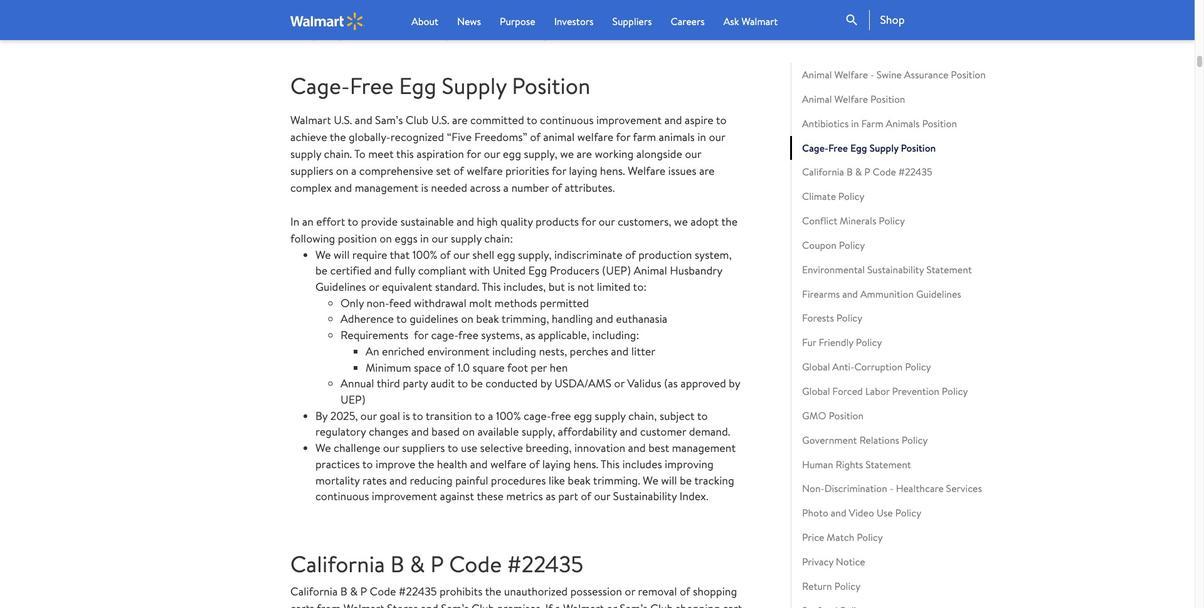 Task type: describe. For each thing, give the bounding box(es) containing it.
animal welfare position
[[802, 92, 906, 106]]

careers
[[671, 14, 705, 28]]

policy down notice on the right bottom of the page
[[835, 579, 861, 593]]

2 vertical spatial we
[[643, 473, 659, 488]]

0 horizontal spatial 100%
[[413, 247, 438, 263]]

non-discrimination - healthcare services
[[802, 482, 982, 496]]

and up globally-
[[355, 112, 372, 128]]

our down aspire at the top right of the page
[[709, 129, 726, 145]]

shell
[[472, 247, 495, 263]]

innovation
[[575, 440, 626, 456]]

0 horizontal spatial this
[[482, 279, 501, 295]]

1 horizontal spatial supply
[[870, 141, 899, 155]]

1 horizontal spatial free
[[551, 408, 571, 424]]

withdrawal
[[414, 295, 467, 311]]

1 horizontal spatial sam's
[[441, 601, 469, 609]]

part
[[558, 489, 578, 505]]

0 horizontal spatial cage-
[[431, 328, 458, 343]]

environmental sustainability statement
[[802, 263, 972, 277]]

enriched
[[382, 344, 425, 359]]

our left shell on the left of the page
[[453, 247, 470, 263]]

our left customers, at the right top of the page
[[599, 214, 615, 229]]

as inside . accessed june 29, 2023. 5 except ionophores, consistent with european classification of ionophores as non-antibiotics.
[[572, 29, 580, 41]]

for up working
[[616, 129, 631, 145]]

firearms
[[802, 287, 840, 301]]

2 horizontal spatial club
[[651, 601, 673, 609]]

products
[[536, 214, 579, 229]]

0 vertical spatial free
[[350, 70, 394, 102]]

improvement inside in an effort to provide sustainable and high quality products for our customers, we adopt the following position on eggs in our supply chain: we will require that 100% of our shell egg supply, indiscriminate of production system, be certified and fully compliant with united egg producers (uep) animal husbandry guidelines or equivalent standard. this includes, but is not limited to: only non-feed withdrawal molt methods permitted adherence to guidelines on beak trimming, handling and euthanasia requirements for cage-free systems, as applicable, including: a n enriched environment including nests, perches and litter minimum space of 1.0 square foot per hen annual third party audit to be conducted by usda/ams or validus (as approved by uep) by 2025, our goal is to transition to a 100% cage-free egg supply chain, subject to regulatory changes and based on available supply, affordability and customer demand. we challenge our suppliers to use selective breeding, innovation and best management practices to improve the health and welfare of laying hens. this includes improving mortality rates and reducing painful procedures like beak trimming. we will be tracking continuous improvement against these metrics as part of our sustainability index.
[[372, 489, 437, 505]]

on inside walmart u.s. and sam's club u.s. are committed to continuous improvement and aspire to achieve the globally-recognized "five freedoms" of animal welfare for farm animals in our supply chain. to meet this aspiration for our egg supply, we are working alongside our suppliers on a comprehensive set of welfare priorities for laying hens. welfare issues are complex and management is needed across a number of attributes.
[[336, 163, 349, 179]]

egg inside walmart u.s. and sam's club u.s. are committed to continuous improvement and aspire to achieve the globally-recognized "five freedoms" of animal welfare for farm animals in our supply chain. to meet this aspiration for our egg supply, we are working alongside our suppliers on a comprehensive set of welfare priorities for laying hens. welfare issues are complex and management is needed across a number of attributes.
[[503, 146, 521, 162]]

and down require
[[374, 263, 392, 279]]

coupon policy link
[[790, 233, 1023, 258]]

#22435 for california b & p code #22435 california b & p code #22435 prohibits the unauthorized possession or removal of shopping carts from walmart stores and sam's club premises. if a walmart or sam's club shopping car
[[507, 549, 584, 580]]

1 vertical spatial welfare
[[467, 163, 503, 179]]

the up the reducing
[[418, 457, 434, 472]]

suppliers inside walmart u.s. and sam's club u.s. are committed to continuous improvement and aspire to achieve the globally-recognized "five freedoms" of animal welfare for farm animals in our supply chain. to meet this aspiration for our egg supply, we are working alongside our suppliers on a comprehensive set of welfare priorities for laying hens. welfare issues are complex and management is needed across a number of attributes.
[[290, 163, 333, 179]]

chain:
[[484, 231, 513, 246]]

and left based
[[411, 424, 429, 440]]

non- inside . accessed june 29, 2023. 5 except ionophores, consistent with european classification of ionophores as non-antibiotics.
[[582, 29, 600, 41]]

priorities
[[506, 163, 549, 179]]

relations
[[860, 433, 900, 447]]

0 horizontal spatial cage-
[[290, 70, 350, 102]]

1 by from the left
[[541, 376, 552, 392]]

purpose button
[[500, 14, 536, 29]]

suppliers
[[613, 14, 652, 28]]

policy down 'photo and video use policy' at the right bottom
[[857, 531, 883, 545]]

1 horizontal spatial as
[[546, 489, 556, 505]]

our down 'sustainable'
[[432, 231, 448, 246]]

set
[[436, 163, 451, 179]]

government
[[802, 433, 857, 447]]

our left the goal
[[361, 408, 377, 424]]

1 vertical spatial cage-
[[802, 141, 829, 155]]

improvement inside walmart u.s. and sam's club u.s. are committed to continuous improvement and aspire to achieve the globally-recognized "five freedoms" of animal welfare for farm animals in our supply chain. to meet this aspiration for our egg supply, we are working alongside our suppliers on a comprehensive set of welfare priorities for laying hens. welfare issues are complex and management is needed across a number of attributes.
[[597, 112, 662, 128]]

sustainable
[[400, 214, 454, 229]]

animals
[[659, 129, 695, 145]]

2 vertical spatial egg
[[574, 408, 592, 424]]

high
[[477, 214, 498, 229]]

management inside walmart u.s. and sam's club u.s. are committed to continuous improvement and aspire to achieve the globally-recognized "five freedoms" of animal welfare for farm animals in our supply chain. to meet this aspiration for our egg supply, we are working alongside our suppliers on a comprehensive set of welfare priorities for laying hens. welfare issues are complex and management is needed across a number of attributes.
[[355, 180, 419, 196]]

policy down conflict minerals policy
[[839, 238, 865, 252]]

for down the guidelines
[[414, 328, 429, 343]]

"five
[[447, 129, 472, 145]]

ask walmart link
[[724, 14, 778, 29]]

1.0
[[457, 360, 470, 376]]

about button
[[412, 14, 438, 29]]

only
[[341, 295, 364, 311]]

n
[[373, 344, 379, 359]]

on down molt
[[461, 311, 474, 327]]

guidelines inside in an effort to provide sustainable and high quality products for our customers, we adopt the following position on eggs in our supply chain: we will require that 100% of our shell egg supply, indiscriminate of production system, be certified and fully compliant with united egg producers (uep) animal husbandry guidelines or equivalent standard. this includes, but is not limited to: only non-feed withdrawal molt methods permitted adherence to guidelines on beak trimming, handling and euthanasia requirements for cage-free systems, as applicable, including: a n enriched environment including nests, perches and litter minimum space of 1.0 square foot per hen annual third party audit to be conducted by usda/ams or validus (as approved by uep) by 2025, our goal is to transition to a 100% cage-free egg supply chain, subject to regulatory changes and based on available supply, affordability and customer demand. we challenge our suppliers to use selective breeding, innovation and best management practices to improve the health and welfare of laying hens. this includes improving mortality rates and reducing painful procedures like beak trimming. we will be tracking continuous improvement against these metrics as part of our sustainability index.
[[316, 279, 366, 295]]

statement for environmental sustainability statement
[[927, 263, 972, 277]]

antibiotics in farm animals position link
[[790, 111, 1023, 136]]

of inside the judicious use of medically important antimicrobial drugs in food-producing animals
[[491, 0, 500, 8]]

to up available
[[475, 408, 485, 424]]

like
[[549, 473, 565, 488]]

of left the 1.0 on the left of the page
[[444, 360, 455, 376]]

prohibits
[[440, 584, 483, 600]]

p for california b & p code #22435
[[865, 165, 871, 179]]

mortality
[[316, 473, 360, 488]]

our down freedoms"
[[484, 146, 500, 162]]

or down 'certified'
[[369, 279, 379, 295]]

2 u.s. from the left
[[431, 112, 450, 128]]

on down the provide
[[380, 231, 392, 246]]

welfare inside walmart u.s. and sam's club u.s. are committed to continuous improvement and aspire to achieve the globally-recognized "five freedoms" of animal welfare for farm animals in our supply chain. to meet this aspiration for our egg supply, we are working alongside our suppliers on a comprehensive set of welfare priorities for laying hens. welfare issues are complex and management is needed across a number of attributes.
[[628, 163, 666, 179]]

1 horizontal spatial free
[[829, 141, 848, 155]]

farm
[[633, 129, 656, 145]]

tracking
[[695, 473, 735, 488]]

position
[[338, 231, 377, 246]]

privacy
[[802, 555, 834, 569]]

0 vertical spatial be
[[316, 263, 328, 279]]

animals inside the judicious use of medically important antimicrobial drugs in food-producing animals
[[290, 12, 320, 25]]

laying inside walmart u.s. and sam's club u.s. are committed to continuous improvement and aspire to achieve the globally-recognized "five freedoms" of animal welfare for farm animals in our supply chain. to meet this aspiration for our egg supply, we are working alongside our suppliers on a comprehensive set of welfare priorities for laying hens. welfare issues are complex and management is needed across a number of attributes.
[[569, 163, 598, 179]]

0 horizontal spatial will
[[334, 247, 350, 263]]

to right aspire at the top right of the page
[[716, 112, 727, 128]]

united
[[493, 263, 526, 279]]

of right part in the bottom left of the page
[[581, 489, 591, 505]]

policy up conflict minerals policy
[[839, 190, 865, 203]]

policy right prevention
[[942, 385, 968, 398]]

to up health
[[448, 440, 458, 456]]

about
[[412, 14, 438, 28]]

environmental
[[802, 263, 865, 277]]

of down the breeding,
[[529, 457, 540, 472]]

& for california b & p code #22435 california b & p code #22435 prohibits the unauthorized possession or removal of shopping carts from walmart stores and sam's club premises. if a walmart or sam's club shopping car
[[410, 549, 425, 580]]

position down forced at right
[[829, 409, 864, 423]]

of right set
[[454, 163, 464, 179]]

classification
[[467, 29, 515, 41]]

policy up fur friendly policy
[[837, 311, 863, 325]]

to down the 1.0 on the left of the page
[[458, 376, 468, 392]]

global anti-corruption policy link
[[790, 355, 1023, 380]]

animal for animal welfare position
[[802, 92, 832, 106]]

shop
[[880, 12, 905, 28]]

2 horizontal spatial is
[[568, 279, 575, 295]]

privacy notice
[[802, 555, 866, 569]]

based
[[432, 424, 460, 440]]

and up "painful"
[[470, 457, 488, 472]]

in inside in an effort to provide sustainable and high quality products for our customers, we adopt the following position on eggs in our supply chain: we will require that 100% of our shell egg supply, indiscriminate of production system, be certified and fully compliant with united egg producers (uep) animal husbandry guidelines or equivalent standard. this includes, but is not limited to: only non-feed withdrawal molt methods permitted adherence to guidelines on beak trimming, handling and euthanasia requirements for cage-free systems, as applicable, including: a n enriched environment including nests, perches and litter minimum space of 1.0 square foot per hen annual third party audit to be conducted by usda/ams or validus (as approved by uep) by 2025, our goal is to transition to a 100% cage-free egg supply chain, subject to regulatory changes and based on available supply, affordability and customer demand. we challenge our suppliers to use selective breeding, innovation and best management practices to improve the health and welfare of laying hens. this includes improving mortality rates and reducing painful procedures like beak trimming. we will be tracking continuous improvement against these metrics as part of our sustainability index.
[[420, 231, 429, 246]]

2 vertical spatial b
[[340, 584, 348, 600]]

transition
[[426, 408, 472, 424]]

global for global forced labor prevention policy
[[802, 385, 830, 398]]

possession
[[571, 584, 622, 600]]

our up issues
[[685, 146, 702, 162]]

uep)
[[341, 392, 366, 408]]

important
[[540, 0, 578, 8]]

conducted
[[486, 376, 538, 392]]

egg inside in an effort to provide sustainable and high quality products for our customers, we adopt the following position on eggs in our supply chain: we will require that 100% of our shell egg supply, indiscriminate of production system, be certified and fully compliant with united egg producers (uep) animal husbandry guidelines or equivalent standard. this includes, but is not limited to: only non-feed withdrawal molt methods permitted adherence to guidelines on beak trimming, handling and euthanasia requirements for cage-free systems, as applicable, including: a n enriched environment including nests, perches and litter minimum space of 1.0 square foot per hen annual third party audit to be conducted by usda/ams or validus (as approved by uep) by 2025, our goal is to transition to a 100% cage-free egg supply chain, subject to regulatory changes and based on available supply, affordability and customer demand. we challenge our suppliers to use selective breeding, innovation and best management practices to improve the health and welfare of laying hens. this includes improving mortality rates and reducing painful procedures like beak trimming. we will be tracking continuous improvement against these metrics as part of our sustainability index.
[[528, 263, 547, 279]]

and left video
[[831, 506, 847, 520]]

b for california b & p code #22435
[[847, 165, 853, 179]]

or left validus
[[614, 376, 625, 392]]

0 vertical spatial are
[[452, 112, 468, 128]]

0 vertical spatial welfare
[[578, 129, 614, 145]]

animal inside in an effort to provide sustainable and high quality products for our customers, we adopt the following position on eggs in our supply chain: we will require that 100% of our shell egg supply, indiscriminate of production system, be certified and fully compliant with united egg producers (uep) animal husbandry guidelines or equivalent standard. this includes, but is not limited to: only non-feed withdrawal molt methods permitted adherence to guidelines on beak trimming, handling and euthanasia requirements for cage-free systems, as applicable, including: a n enriched environment including nests, perches and litter minimum space of 1.0 square foot per hen annual third party audit to be conducted by usda/ams or validus (as approved by uep) by 2025, our goal is to transition to a 100% cage-free egg supply chain, subject to regulatory changes and based on available supply, affordability and customer demand. we challenge our suppliers to use selective breeding, innovation and best management practices to improve the health and welfare of laying hens. this includes improving mortality rates and reducing painful procedures like beak trimming. we will be tracking continuous improvement against these metrics as part of our sustainability index.
[[634, 263, 667, 279]]

1 vertical spatial 100%
[[496, 408, 521, 424]]

rights
[[836, 458, 863, 471]]

2023.
[[395, 12, 416, 25]]

sam's inside walmart u.s. and sam's club u.s. are committed to continuous improvement and aspire to achieve the globally-recognized "five freedoms" of animal welfare for farm animals in our supply chain. to meet this aspiration for our egg supply, we are working alongside our suppliers on a comprehensive set of welfare priorities for laying hens. welfare issues are complex and management is needed across a number of attributes.
[[375, 112, 403, 128]]

to up demand.
[[697, 408, 708, 424]]

photo
[[802, 506, 829, 520]]

our down trimming.
[[594, 489, 611, 505]]

committed
[[470, 112, 524, 128]]

the judicious use of medically important antimicrobial drugs in food-producing animals link
[[290, 0, 728, 25]]

in inside walmart u.s. and sam's club u.s. are committed to continuous improvement and aspire to achieve the globally-recognized "five freedoms" of animal welfare for farm animals in our supply chain. to meet this aspiration for our egg supply, we are working alongside our suppliers on a comprehensive set of welfare priorities for laying hens. welfare issues are complex and management is needed across a number of attributes.
[[698, 129, 706, 145]]

husbandry
[[670, 263, 723, 279]]

quality
[[501, 214, 533, 229]]

investors button
[[554, 14, 594, 29]]

1 vertical spatial are
[[577, 146, 592, 162]]

demand.
[[689, 424, 730, 440]]

issues
[[669, 163, 697, 179]]

on up use
[[463, 424, 475, 440]]

in left farm
[[851, 116, 859, 130]]

annual
[[341, 376, 374, 392]]

egg inside cage-free egg supply position link
[[851, 141, 867, 155]]

sustainability inside environmental sustainability statement link
[[868, 263, 924, 277]]

we inside walmart u.s. and sam's club u.s. are committed to continuous improvement and aspire to achieve the globally-recognized "five freedoms" of animal welfare for farm animals in our supply chain. to meet this aspiration for our egg supply, we are working alongside our suppliers on a comprehensive set of welfare priorities for laying hens. welfare issues are complex and management is needed across a number of attributes.
[[560, 146, 574, 162]]

1 vertical spatial cage-
[[524, 408, 551, 424]]

to up position
[[348, 214, 358, 229]]

to down feed
[[396, 311, 407, 327]]

shop link
[[870, 10, 905, 30]]

of up (uep) on the top of the page
[[625, 247, 636, 263]]

0 horizontal spatial code
[[370, 584, 396, 600]]

complex
[[290, 180, 332, 196]]

and down chain,
[[620, 424, 638, 440]]

our down changes
[[383, 440, 399, 456]]

2 vertical spatial #22435
[[399, 584, 437, 600]]

in an effort to provide sustainable and high quality products for our customers, we adopt the following position on eggs in our supply chain: we will require that 100% of our shell egg supply, indiscriminate of production system, be certified and fully compliant with united egg producers (uep) animal husbandry guidelines or equivalent standard. this includes, but is not limited to: only non-feed withdrawal molt methods permitted adherence to guidelines on beak trimming, handling and euthanasia requirements for cage-free systems, as applicable, including: a n enriched environment including nests, perches and litter minimum space of 1.0 square foot per hen annual third party audit to be conducted by usda/ams or validus (as approved by uep) by 2025, our goal is to transition to a 100% cage-free egg supply chain, subject to regulatory changes and based on available supply, affordability and customer demand. we challenge our suppliers to use selective breeding, innovation and best management practices to improve the health and welfare of laying hens. this includes improving mortality rates and reducing painful procedures like beak trimming. we will be tracking continuous improvement against these metrics as part of our sustainability index.
[[290, 214, 740, 505]]

environmental sustainability statement link
[[790, 258, 1023, 282]]

match
[[827, 531, 855, 545]]

0 horizontal spatial beak
[[476, 311, 499, 327]]

1 vertical spatial cage-free egg supply position
[[802, 141, 936, 155]]

for right 'priorities'
[[552, 163, 566, 179]]

(as
[[664, 376, 678, 392]]

club inside walmart u.s. and sam's club u.s. are committed to continuous improvement and aspire to achieve the globally-recognized "five freedoms" of animal welfare for farm animals in our supply chain. to meet this aspiration for our egg supply, we are working alongside our suppliers on a comprehensive set of welfare priorities for laying hens. welfare issues are complex and management is needed across a number of attributes.
[[406, 112, 429, 128]]

effort
[[316, 214, 345, 229]]

management inside in an effort to provide sustainable and high quality products for our customers, we adopt the following position on eggs in our supply chain: we will require that 100% of our shell egg supply, indiscriminate of production system, be certified and fully compliant with united egg producers (uep) animal husbandry guidelines or equivalent standard. this includes, but is not limited to: only non-feed withdrawal molt methods permitted adherence to guidelines on beak trimming, handling and euthanasia requirements for cage-free systems, as applicable, including: a n enriched environment including nests, perches and litter minimum space of 1.0 square foot per hen annual third party audit to be conducted by usda/ams or validus (as approved by uep) by 2025, our goal is to transition to a 100% cage-free egg supply chain, subject to regulatory changes and based on available supply, affordability and customer demand. we challenge our suppliers to use selective breeding, innovation and best management practices to improve the health and welfare of laying hens. this includes improving mortality rates and reducing painful procedures like beak trimming. we will be tracking continuous improvement against these metrics as part of our sustainability index.
[[672, 440, 736, 456]]

policy down climate policy link at top
[[879, 214, 905, 228]]

of up compliant
[[440, 247, 451, 263]]

the right adopt
[[722, 214, 738, 229]]

0 vertical spatial we
[[316, 247, 331, 263]]

anti-
[[833, 360, 855, 374]]

the inside walmart u.s. and sam's club u.s. are committed to continuous improvement and aspire to achieve the globally-recognized "five freedoms" of animal welfare for farm animals in our supply chain. to meet this aspiration for our egg supply, we are working alongside our suppliers on a comprehensive set of welfare priorities for laying hens. welfare issues are complex and management is needed across a number of attributes.
[[330, 129, 346, 145]]

1 vertical spatial egg
[[497, 247, 516, 263]]

comprehensive
[[359, 163, 433, 179]]

in
[[290, 214, 299, 229]]

rates
[[363, 473, 387, 488]]

suppliers button
[[613, 14, 652, 29]]

animal welfare - swine assurance position
[[802, 68, 986, 82]]

a
[[366, 344, 373, 359]]

0 vertical spatial shopping
[[693, 584, 737, 600]]

position right assurance
[[951, 68, 986, 82]]

to up "rates"
[[362, 457, 373, 472]]

1 vertical spatial as
[[526, 328, 536, 343]]

practices
[[316, 457, 360, 472]]

walmart down possession
[[563, 601, 604, 609]]

services
[[946, 482, 982, 496]]

position down ionophores
[[512, 70, 591, 102]]

and down improve
[[390, 473, 407, 488]]

0 vertical spatial free
[[458, 328, 479, 343]]

coupon
[[802, 238, 837, 252]]

1 vertical spatial will
[[661, 473, 677, 488]]

policy down gmo position link
[[902, 433, 928, 447]]

1 vertical spatial supply,
[[518, 247, 552, 263]]

1 horizontal spatial use
[[877, 506, 893, 520]]

the inside california b & p code #22435 california b & p code #22435 prohibits the unauthorized possession or removal of shopping carts from walmart stores and sam's club premises. if a walmart or sam's club shopping car
[[485, 584, 502, 600]]

carts
[[290, 601, 314, 609]]

walmart right from
[[344, 601, 384, 609]]

chain,
[[629, 408, 657, 424]]

improving
[[665, 457, 714, 472]]

and down including:
[[611, 344, 629, 359]]

a right across
[[504, 180, 509, 196]]

1 u.s. from the left
[[334, 112, 352, 128]]

2 horizontal spatial sam's
[[620, 601, 648, 609]]

for right products
[[582, 214, 596, 229]]

1 horizontal spatial beak
[[568, 473, 591, 488]]

1 vertical spatial shopping
[[676, 601, 720, 609]]

fur friendly policy link
[[790, 331, 1023, 355]]

approved
[[681, 376, 726, 392]]

& for california b & p code #22435
[[856, 165, 862, 179]]

- for welfare
[[871, 68, 875, 82]]

of right number
[[552, 180, 562, 196]]



Task type: locate. For each thing, give the bounding box(es) containing it.
supply
[[442, 70, 507, 102], [870, 141, 899, 155]]

number
[[512, 180, 549, 196]]

antimicrobial
[[580, 0, 631, 8]]

u.s. up "five in the left top of the page
[[431, 112, 450, 128]]

human rights statement link
[[790, 453, 1023, 477]]

2 vertical spatial &
[[350, 584, 358, 600]]

1 vertical spatial supply
[[870, 141, 899, 155]]

- inside "link"
[[871, 68, 875, 82]]

1 vertical spatial we
[[674, 214, 688, 229]]

home image
[[290, 12, 365, 30]]

0 vertical spatial will
[[334, 247, 350, 263]]

improvement down the reducing
[[372, 489, 437, 505]]

code for california b & p code #22435
[[873, 165, 896, 179]]

foot
[[507, 360, 528, 376]]

0 vertical spatial continuous
[[540, 112, 594, 128]]

0 vertical spatial supply,
[[524, 146, 558, 162]]

a inside in an effort to provide sustainable and high quality products for our customers, we adopt the following position on eggs in our supply chain: we will require that 100% of our shell egg supply, indiscriminate of production system, be certified and fully compliant with united egg producers (uep) animal husbandry guidelines or equivalent standard. this includes, but is not limited to: only non-feed withdrawal molt methods permitted adherence to guidelines on beak trimming, handling and euthanasia requirements for cage-free systems, as applicable, including: a n enriched environment including nests, perches and litter minimum space of 1.0 square foot per hen annual third party audit to be conducted by usda/ams or validus (as approved by uep) by 2025, our goal is to transition to a 100% cage-free egg supply chain, subject to regulatory changes and based on available supply, affordability and customer demand. we challenge our suppliers to use selective breeding, innovation and best management practices to improve the health and welfare of laying hens. this includes improving mortality rates and reducing painful procedures like beak trimming. we will be tracking continuous improvement against these metrics as part of our sustainability index.
[[488, 408, 493, 424]]

suppliers inside in an effort to provide sustainable and high quality products for our customers, we adopt the following position on eggs in our supply chain: we will require that 100% of our shell egg supply, indiscriminate of production system, be certified and fully compliant with united egg producers (uep) animal husbandry guidelines or equivalent standard. this includes, but is not limited to: only non-feed withdrawal molt methods permitted adherence to guidelines on beak trimming, handling and euthanasia requirements for cage-free systems, as applicable, including: a n enriched environment including nests, perches and litter minimum space of 1.0 square foot per hen annual third party audit to be conducted by usda/ams or validus (as approved by uep) by 2025, our goal is to transition to a 100% cage-free egg supply chain, subject to regulatory changes and based on available supply, affordability and customer demand. we challenge our suppliers to use selective breeding, innovation and best management practices to improve the health and welfare of laying hens. this includes improving mortality rates and reducing painful procedures like beak trimming. we will be tracking continuous improvement against these metrics as part of our sustainability index.
[[402, 440, 445, 456]]

0 vertical spatial code
[[873, 165, 896, 179]]

global for global anti-corruption policy
[[802, 360, 830, 374]]

and up includes
[[628, 440, 646, 456]]

0 vertical spatial laying
[[569, 163, 598, 179]]

statement inside 'link'
[[866, 458, 911, 471]]

0 horizontal spatial cage-free egg supply position
[[290, 70, 591, 102]]

suppliers
[[290, 163, 333, 179], [402, 440, 445, 456]]

2 vertical spatial supply
[[595, 408, 626, 424]]

0 horizontal spatial be
[[316, 263, 328, 279]]

assurance
[[905, 68, 949, 82]]

2 vertical spatial are
[[699, 163, 715, 179]]

b
[[847, 165, 853, 179], [391, 549, 405, 580], [340, 584, 348, 600]]

animal for animal welfare - swine assurance position
[[802, 68, 832, 82]]

2 horizontal spatial b
[[847, 165, 853, 179]]

statement
[[927, 263, 972, 277], [866, 458, 911, 471]]

1 vertical spatial with
[[469, 263, 490, 279]]

sam's down prohibits
[[441, 601, 469, 609]]

- for discrimination
[[890, 482, 894, 496]]

welfare up across
[[467, 163, 503, 179]]

2 vertical spatial animal
[[634, 263, 667, 279]]

we down animal at top left
[[560, 146, 574, 162]]

sam's up globally-
[[375, 112, 403, 128]]

judicious
[[438, 0, 473, 8]]

p for california b & p code #22435 california b & p code #22435 prohibits the unauthorized possession or removal of shopping carts from walmart stores and sam's club premises. if a walmart or sam's club shopping car
[[430, 549, 444, 580]]

climate policy
[[802, 190, 865, 203]]

code for california b & p code #22435 california b & p code #22435 prohibits the unauthorized possession or removal of shopping carts from walmart stores and sam's club premises. if a walmart or sam's club shopping car
[[449, 549, 502, 580]]

code up 'stores'
[[370, 584, 396, 600]]

cage-free egg supply position down "european"
[[290, 70, 591, 102]]

if
[[546, 601, 553, 609]]

ask
[[724, 14, 739, 28]]

prevention
[[892, 385, 940, 398]]

we inside in an effort to provide sustainable and high quality products for our customers, we adopt the following position on eggs in our supply chain: we will require that 100% of our shell egg supply, indiscriminate of production system, be certified and fully compliant with united egg producers (uep) animal husbandry guidelines or equivalent standard. this includes, but is not limited to: only non-feed withdrawal molt methods permitted adherence to guidelines on beak trimming, handling and euthanasia requirements for cage-free systems, as applicable, including: a n enriched environment including nests, perches and litter minimum space of 1.0 square foot per hen annual third party audit to be conducted by usda/ams or validus (as approved by uep) by 2025, our goal is to transition to a 100% cage-free egg supply chain, subject to regulatory changes and based on available supply, affordability and customer demand. we challenge our suppliers to use selective breeding, innovation and best management practices to improve the health and welfare of laying hens. this includes improving mortality rates and reducing painful procedures like beak trimming. we will be tracking continuous improvement against these metrics as part of our sustainability index.
[[674, 214, 688, 229]]

be left 'certified'
[[316, 263, 328, 279]]

2 horizontal spatial be
[[680, 473, 692, 488]]

1 vertical spatial laying
[[543, 457, 571, 472]]

a inside california b & p code #22435 california b & p code #22435 prohibits the unauthorized possession or removal of shopping carts from walmart stores and sam's club premises. if a walmart or sam's club shopping car
[[555, 601, 561, 609]]

on down chain.
[[336, 163, 349, 179]]

2 vertical spatial supply,
[[522, 424, 555, 440]]

be down square
[[471, 376, 483, 392]]

california for california b & p code #22435 california b & p code #22435 prohibits the unauthorized possession or removal of shopping carts from walmart stores and sam's club premises. if a walmart or sam's club shopping car
[[290, 549, 385, 580]]

use inside the judicious use of medically important antimicrobial drugs in food-producing animals
[[475, 0, 489, 8]]

b up climate policy on the top right
[[847, 165, 853, 179]]

is inside walmart u.s. and sam's club u.s. are committed to continuous improvement and aspire to achieve the globally-recognized "five freedoms" of animal welfare for farm animals in our supply chain. to meet this aspiration for our egg supply, we are working alongside our suppliers on a comprehensive set of welfare priorities for laying hens. welfare issues are complex and management is needed across a number of attributes.
[[421, 180, 429, 196]]

welfare up working
[[578, 129, 614, 145]]

we
[[316, 247, 331, 263], [316, 440, 331, 456], [643, 473, 659, 488]]

to right committed
[[527, 112, 537, 128]]

1 vertical spatial egg
[[851, 141, 867, 155]]

1 vertical spatial welfare
[[835, 92, 868, 106]]

animal up animal welfare position
[[802, 68, 832, 82]]

cage- up 'achieve'
[[290, 70, 350, 102]]

will
[[334, 247, 350, 263], [661, 473, 677, 488]]

animal
[[543, 129, 575, 145]]

june
[[361, 12, 379, 25]]

hens. down "innovation" on the bottom of the page
[[574, 457, 599, 472]]

shopping
[[693, 584, 737, 600], [676, 601, 720, 609]]

100%
[[413, 247, 438, 263], [496, 408, 521, 424]]

third
[[377, 376, 400, 392]]

100% up compliant
[[413, 247, 438, 263]]

eggs
[[395, 231, 418, 246]]

sam's down removal
[[620, 601, 648, 609]]

and right the firearms
[[843, 287, 858, 301]]

in inside the judicious use of medically important antimicrobial drugs in food-producing animals
[[658, 0, 664, 8]]

0 horizontal spatial supply
[[442, 70, 507, 102]]

breeding,
[[526, 440, 572, 456]]

to right the goal
[[413, 408, 423, 424]]

return
[[802, 579, 832, 593]]

1 global from the top
[[802, 360, 830, 374]]

policy down non-discrimination - healthcare services link
[[896, 506, 922, 520]]

attributes.
[[565, 180, 615, 196]]

the judicious use of medically important antimicrobial drugs in food-producing animals
[[290, 0, 728, 25]]

0 vertical spatial p
[[865, 165, 871, 179]]

forced
[[833, 385, 863, 398]]

1 vertical spatial this
[[601, 457, 620, 472]]

stores
[[387, 601, 418, 609]]

welfare down alongside
[[628, 163, 666, 179]]

for down "five in the left top of the page
[[467, 146, 481, 162]]

1 horizontal spatial club
[[472, 601, 495, 609]]

#22435 down cage-free egg supply position link
[[899, 165, 933, 179]]

handling
[[552, 311, 593, 327]]

0 horizontal spatial p
[[360, 584, 367, 600]]

p
[[865, 165, 871, 179], [430, 549, 444, 580], [360, 584, 367, 600]]

free up the environment
[[458, 328, 479, 343]]

minerals
[[840, 214, 877, 228]]

position down the antibiotics in farm animals position link
[[901, 141, 936, 155]]

1 vertical spatial management
[[672, 440, 736, 456]]

0 vertical spatial egg
[[399, 70, 437, 102]]

position down swine
[[871, 92, 906, 106]]

1 vertical spatial beak
[[568, 473, 591, 488]]

a right the 'if'
[[555, 601, 561, 609]]

welfare for position
[[835, 92, 868, 106]]

conflict
[[802, 214, 838, 228]]

use up news
[[475, 0, 489, 8]]

and left high
[[457, 214, 474, 229]]

of right removal
[[680, 584, 690, 600]]

0 vertical spatial cage-free egg supply position
[[290, 70, 591, 102]]

climate
[[802, 190, 836, 203]]

egg
[[503, 146, 521, 162], [497, 247, 516, 263], [574, 408, 592, 424]]

beak
[[476, 311, 499, 327], [568, 473, 591, 488]]

1 vertical spatial continuous
[[316, 489, 369, 505]]

a down the to
[[351, 163, 357, 179]]

1 horizontal spatial #22435
[[507, 549, 584, 580]]

supply, inside walmart u.s. and sam's club u.s. are committed to continuous improvement and aspire to achieve the globally-recognized "five freedoms" of animal welfare for farm animals in our supply chain. to meet this aspiration for our egg supply, we are working alongside our suppliers on a comprehensive set of welfare priorities for laying hens. welfare issues are complex and management is needed across a number of attributes.
[[524, 146, 558, 162]]

of left animal at top left
[[530, 129, 541, 145]]

0 vertical spatial animals
[[290, 12, 320, 25]]

following
[[290, 231, 335, 246]]

globally-
[[349, 129, 391, 145]]

welfare inside in an effort to provide sustainable and high quality products for our customers, we adopt the following position on eggs in our supply chain: we will require that 100% of our shell egg supply, indiscriminate of production system, be certified and fully compliant with united egg producers (uep) animal husbandry guidelines or equivalent standard. this includes, but is not limited to: only non-feed withdrawal molt methods permitted adherence to guidelines on beak trimming, handling and euthanasia requirements for cage-free systems, as applicable, including: a n enriched environment including nests, perches and litter minimum space of 1.0 square foot per hen annual third party audit to be conducted by usda/ams or validus (as approved by uep) by 2025, our goal is to transition to a 100% cage-free egg supply chain, subject to regulatory changes and based on available supply, affordability and customer demand. we challenge our suppliers to use selective breeding, innovation and best management practices to improve the health and welfare of laying hens. this includes improving mortality rates and reducing painful procedures like beak trimming. we will be tracking continuous improvement against these metrics as part of our sustainability index.
[[491, 457, 527, 472]]

cage- down the guidelines
[[431, 328, 458, 343]]

and right 'stores'
[[421, 601, 439, 609]]

0 vertical spatial sustainability
[[868, 263, 924, 277]]

2 by from the left
[[729, 376, 740, 392]]

and right complex
[[335, 180, 352, 196]]

0 horizontal spatial as
[[526, 328, 536, 343]]

1 horizontal spatial cage-
[[524, 408, 551, 424]]

2 global from the top
[[802, 385, 830, 398]]

1 horizontal spatial cage-free egg supply position
[[802, 141, 936, 155]]

2 horizontal spatial #22435
[[899, 165, 933, 179]]

- left swine
[[871, 68, 875, 82]]

of inside . accessed june 29, 2023. 5 except ionophores, consistent with european classification of ionophores as non-antibiotics.
[[517, 29, 526, 41]]

hens. inside in an effort to provide sustainable and high quality products for our customers, we adopt the following position on eggs in our supply chain: we will require that 100% of our shell egg supply, indiscriminate of production system, be certified and fully compliant with united egg producers (uep) animal husbandry guidelines or equivalent standard. this includes, but is not limited to: only non-feed withdrawal molt methods permitted adherence to guidelines on beak trimming, handling and euthanasia requirements for cage-free systems, as applicable, including: a n enriched environment including nests, perches and litter minimum space of 1.0 square foot per hen annual third party audit to be conducted by usda/ams or validus (as approved by uep) by 2025, our goal is to transition to a 100% cage-free egg supply chain, subject to regulatory changes and based on available supply, affordability and customer demand. we challenge our suppliers to use selective breeding, innovation and best management practices to improve the health and welfare of laying hens. this includes improving mortality rates and reducing painful procedures like beak trimming. we will be tracking continuous improvement against these metrics as part of our sustainability index.
[[574, 457, 599, 472]]

code up prohibits
[[449, 549, 502, 580]]

0 vertical spatial statement
[[927, 263, 972, 277]]

are right issues
[[699, 163, 715, 179]]

1 vertical spatial free
[[551, 408, 571, 424]]

indiscriminate
[[555, 247, 623, 263]]

0 horizontal spatial is
[[403, 408, 410, 424]]

egg up united
[[497, 247, 516, 263]]

laying inside in an effort to provide sustainable and high quality products for our customers, we adopt the following position on eggs in our supply chain: we will require that 100% of our shell egg supply, indiscriminate of production system, be certified and fully compliant with united egg producers (uep) animal husbandry guidelines or equivalent standard. this includes, but is not limited to: only non-feed withdrawal molt methods permitted adherence to guidelines on beak trimming, handling and euthanasia requirements for cage-free systems, as applicable, including: a n enriched environment including nests, perches and litter minimum space of 1.0 square foot per hen annual third party audit to be conducted by usda/ams or validus (as approved by uep) by 2025, our goal is to transition to a 100% cage-free egg supply chain, subject to regulatory changes and based on available supply, affordability and customer demand. we challenge our suppliers to use selective breeding, innovation and best management practices to improve the health and welfare of laying hens. this includes improving mortality rates and reducing painful procedures like beak trimming. we will be tracking continuous improvement against these metrics as part of our sustainability index.
[[543, 457, 571, 472]]

2 horizontal spatial &
[[856, 165, 862, 179]]

supply inside walmart u.s. and sam's club u.s. are committed to continuous improvement and aspire to achieve the globally-recognized "five freedoms" of animal welfare for farm animals in our supply chain. to meet this aspiration for our egg supply, we are working alongside our suppliers on a comprehensive set of welfare priorities for laying hens. welfare issues are complex and management is needed across a number of attributes.
[[290, 146, 321, 162]]

with inside . accessed june 29, 2023. 5 except ionophores, consistent with european classification of ionophores as non-antibiotics.
[[410, 29, 426, 41]]

price match policy
[[802, 531, 883, 545]]

are left working
[[577, 146, 592, 162]]

is right the goal
[[403, 408, 410, 424]]

antibiotics in farm animals position
[[802, 116, 957, 130]]

policy up global anti-corruption policy
[[856, 336, 882, 350]]

ask walmart
[[724, 14, 778, 28]]

global forced labor prevention policy
[[802, 385, 968, 398]]

0 vertical spatial non-
[[582, 29, 600, 41]]

limited
[[597, 279, 631, 295]]

management down the 'comprehensive'
[[355, 180, 419, 196]]

0 horizontal spatial hens.
[[574, 457, 599, 472]]

methods
[[495, 295, 537, 311]]

sustainability inside in an effort to provide sustainable and high quality products for our customers, we adopt the following position on eggs in our supply chain: we will require that 100% of our shell egg supply, indiscriminate of production system, be certified and fully compliant with united egg producers (uep) animal husbandry guidelines or equivalent standard. this includes, but is not limited to: only non-feed withdrawal molt methods permitted adherence to guidelines on beak trimming, handling and euthanasia requirements for cage-free systems, as applicable, including: a n enriched environment including nests, perches and litter minimum space of 1.0 square foot per hen annual third party audit to be conducted by usda/ams or validus (as approved by uep) by 2025, our goal is to transition to a 100% cage-free egg supply chain, subject to regulatory changes and based on available supply, affordability and customer demand. we challenge our suppliers to use selective breeding, innovation and best management practices to improve the health and welfare of laying hens. this includes improving mortality rates and reducing painful procedures like beak trimming. we will be tracking continuous improvement against these metrics as part of our sustainability index.
[[613, 489, 677, 505]]

egg up 'california b & p code #22435'
[[851, 141, 867, 155]]

nests,
[[539, 344, 567, 359]]

working
[[595, 146, 634, 162]]

supply up affordability
[[595, 408, 626, 424]]

suppliers down based
[[402, 440, 445, 456]]

1 vertical spatial global
[[802, 385, 830, 398]]

1 vertical spatial &
[[410, 549, 425, 580]]

needed
[[431, 180, 467, 196]]

egg
[[399, 70, 437, 102], [851, 141, 867, 155], [528, 263, 547, 279]]

to
[[354, 146, 366, 162]]

2 vertical spatial is
[[403, 408, 410, 424]]

index.
[[680, 489, 709, 505]]

global anti-corruption policy
[[802, 360, 931, 374]]

shopping down removal
[[676, 601, 720, 609]]

b up 'stores'
[[391, 549, 405, 580]]

1 vertical spatial supply
[[451, 231, 482, 246]]

laying
[[569, 163, 598, 179], [543, 457, 571, 472]]

position
[[951, 68, 986, 82], [512, 70, 591, 102], [871, 92, 906, 106], [922, 116, 957, 130], [901, 141, 936, 155], [829, 409, 864, 423]]

careers link
[[671, 14, 705, 29]]

management
[[355, 180, 419, 196], [672, 440, 736, 456]]

0 horizontal spatial with
[[410, 29, 426, 41]]

1 vertical spatial non-
[[367, 295, 389, 311]]

policy up prevention
[[905, 360, 931, 374]]

0 horizontal spatial use
[[475, 0, 489, 8]]

#22435 inside california b & p code #22435 link
[[899, 165, 933, 179]]

1 horizontal spatial be
[[471, 376, 483, 392]]

cage-free egg supply position link
[[790, 136, 1023, 160]]

2 vertical spatial as
[[546, 489, 556, 505]]

a up available
[[488, 408, 493, 424]]

and up including:
[[596, 311, 614, 327]]

1 horizontal spatial -
[[890, 482, 894, 496]]

a
[[351, 163, 357, 179], [504, 180, 509, 196], [488, 408, 493, 424], [555, 601, 561, 609]]

non- up adherence
[[367, 295, 389, 311]]

aspiration
[[417, 146, 464, 162]]

this up trimming.
[[601, 457, 620, 472]]

global up gmo
[[802, 385, 830, 398]]

0 vertical spatial california
[[802, 165, 844, 179]]

code inside california b & p code #22435 link
[[873, 165, 896, 179]]

laying up the 'like'
[[543, 457, 571, 472]]

29,
[[381, 12, 393, 25]]

not
[[578, 279, 594, 295]]

0 horizontal spatial b
[[340, 584, 348, 600]]

with down shell on the left of the page
[[469, 263, 490, 279]]

1 horizontal spatial improvement
[[597, 112, 662, 128]]

club down removal
[[651, 601, 673, 609]]

statement for human rights statement
[[866, 458, 911, 471]]

1 vertical spatial code
[[449, 549, 502, 580]]

non- down "investors" popup button
[[582, 29, 600, 41]]

california inside california b & p code #22435 link
[[802, 165, 844, 179]]

improve
[[376, 457, 416, 472]]

and inside california b & p code #22435 california b & p code #22435 prohibits the unauthorized possession or removal of shopping carts from walmart stores and sam's club premises. if a walmart or sam's club shopping car
[[421, 601, 439, 609]]

sustainability up ammunition
[[868, 263, 924, 277]]

walmart inside ask walmart link
[[742, 14, 778, 28]]

0 horizontal spatial improvement
[[372, 489, 437, 505]]

return policy
[[802, 579, 861, 593]]

from
[[317, 601, 341, 609]]

use
[[461, 440, 478, 456]]

(uep)
[[602, 263, 631, 279]]

0 horizontal spatial sam's
[[375, 112, 403, 128]]

#22435 for california b & p code #22435
[[899, 165, 933, 179]]

walmart up 'achieve'
[[290, 112, 331, 128]]

1 vertical spatial sustainability
[[613, 489, 677, 505]]

1 horizontal spatial supply
[[451, 231, 482, 246]]

hens. inside walmart u.s. and sam's club u.s. are committed to continuous improvement and aspire to achieve the globally-recognized "five freedoms" of animal welfare for farm animals in our supply chain. to meet this aspiration for our egg supply, we are working alongside our suppliers on a comprehensive set of welfare priorities for laying hens. welfare issues are complex and management is needed across a number of attributes.
[[600, 163, 625, 179]]

free
[[458, 328, 479, 343], [551, 408, 571, 424]]

position down animal welfare position "link"
[[922, 116, 957, 130]]

1 horizontal spatial 100%
[[496, 408, 521, 424]]

are up "five in the left top of the page
[[452, 112, 468, 128]]

0 vertical spatial improvement
[[597, 112, 662, 128]]

1 vertical spatial is
[[568, 279, 575, 295]]

1 vertical spatial #22435
[[507, 549, 584, 580]]

or down possession
[[607, 601, 617, 609]]

0 horizontal spatial egg
[[399, 70, 437, 102]]

0 horizontal spatial #22435
[[399, 584, 437, 600]]

1 vertical spatial we
[[316, 440, 331, 456]]

continuous inside in an effort to provide sustainable and high quality products for our customers, we adopt the following position on eggs in our supply chain: we will require that 100% of our shell egg supply, indiscriminate of production system, be certified and fully compliant with united egg producers (uep) animal husbandry guidelines or equivalent standard. this includes, but is not limited to: only non-feed withdrawal molt methods permitted adherence to guidelines on beak trimming, handling and euthanasia requirements for cage-free systems, as applicable, including: a n enriched environment including nests, perches and litter minimum space of 1.0 square foot per hen annual third party audit to be conducted by usda/ams or validus (as approved by uep) by 2025, our goal is to transition to a 100% cage-free egg supply chain, subject to regulatory changes and based on available supply, affordability and customer demand. we challenge our suppliers to use selective breeding, innovation and best management practices to improve the health and welfare of laying hens. this includes improving mortality rates and reducing painful procedures like beak trimming. we will be tracking continuous improvement against these metrics as part of our sustainability index.
[[316, 489, 369, 505]]

as down the 'like'
[[546, 489, 556, 505]]

require
[[352, 247, 387, 263]]

0 horizontal spatial -
[[871, 68, 875, 82]]

human
[[802, 458, 834, 471]]

1 horizontal spatial by
[[729, 376, 740, 392]]

b up from
[[340, 584, 348, 600]]

b for california b & p code #22435 california b & p code #22435 prohibits the unauthorized possession or removal of shopping carts from walmart stores and sam's club premises. if a walmart or sam's club shopping car
[[391, 549, 405, 580]]

supply, up 'priorities'
[[524, 146, 558, 162]]

1 horizontal spatial continuous
[[540, 112, 594, 128]]

these
[[477, 489, 504, 505]]

2 horizontal spatial egg
[[851, 141, 867, 155]]

welfare for -
[[835, 68, 868, 82]]

animals up except
[[290, 12, 320, 25]]

welfare
[[835, 68, 868, 82], [835, 92, 868, 106], [628, 163, 666, 179]]

cage-
[[290, 70, 350, 102], [802, 141, 829, 155]]

adopt
[[691, 214, 719, 229]]

forests policy
[[802, 311, 863, 325]]

or left removal
[[625, 584, 635, 600]]

supply up shell on the left of the page
[[451, 231, 482, 246]]

1 horizontal spatial code
[[449, 549, 502, 580]]

0 horizontal spatial are
[[452, 112, 468, 128]]

0 vertical spatial global
[[802, 360, 830, 374]]

supply, up the breeding,
[[522, 424, 555, 440]]

in
[[658, 0, 664, 8], [851, 116, 859, 130], [698, 129, 706, 145], [420, 231, 429, 246]]

1 horizontal spatial guidelines
[[917, 287, 962, 301]]

animal welfare - swine assurance position link
[[790, 63, 1023, 87]]

1 horizontal spatial b
[[391, 549, 405, 580]]

purpose
[[500, 14, 536, 28]]

removal
[[638, 584, 677, 600]]

0 vertical spatial cage-
[[290, 70, 350, 102]]

global down fur in the bottom right of the page
[[802, 360, 830, 374]]

supply down antibiotics in farm animals position on the top right of page
[[870, 141, 899, 155]]

policy
[[839, 190, 865, 203], [879, 214, 905, 228], [839, 238, 865, 252], [837, 311, 863, 325], [856, 336, 882, 350], [905, 360, 931, 374], [942, 385, 968, 398], [902, 433, 928, 447], [896, 506, 922, 520], [857, 531, 883, 545], [835, 579, 861, 593]]

by
[[316, 408, 328, 424]]

1 vertical spatial improvement
[[372, 489, 437, 505]]

animals inside the antibiotics in farm animals position link
[[886, 116, 920, 130]]

0 horizontal spatial u.s.
[[334, 112, 352, 128]]

by down per
[[541, 376, 552, 392]]

meet
[[368, 146, 394, 162]]

2 horizontal spatial supply
[[595, 408, 626, 424]]

we up the practices
[[316, 440, 331, 456]]

- down the human rights statement 'link'
[[890, 482, 894, 496]]

cage-
[[431, 328, 458, 343], [524, 408, 551, 424]]

2 vertical spatial welfare
[[491, 457, 527, 472]]

non- inside in an effort to provide sustainable and high quality products for our customers, we adopt the following position on eggs in our supply chain: we will require that 100% of our shell egg supply, indiscriminate of production system, be certified and fully compliant with united egg producers (uep) animal husbandry guidelines or equivalent standard. this includes, but is not limited to: only non-feed withdrawal molt methods permitted adherence to guidelines on beak trimming, handling and euthanasia requirements for cage-free systems, as applicable, including: a n enriched environment including nests, perches and litter minimum space of 1.0 square foot per hen annual third party audit to be conducted by usda/ams or validus (as approved by uep) by 2025, our goal is to transition to a 100% cage-free egg supply chain, subject to regulatory changes and based on available supply, affordability and customer demand. we challenge our suppliers to use selective breeding, innovation and best management practices to improve the health and welfare of laying hens. this includes improving mortality rates and reducing painful procedures like beak trimming. we will be tracking continuous improvement against these metrics as part of our sustainability index.
[[367, 295, 389, 311]]

2 horizontal spatial are
[[699, 163, 715, 179]]

0 vertical spatial this
[[482, 279, 501, 295]]

continuous inside walmart u.s. and sam's club u.s. are committed to continuous improvement and aspire to achieve the globally-recognized "five freedoms" of animal welfare for farm animals in our supply chain. to meet this aspiration for our egg supply, we are working alongside our suppliers on a comprehensive set of welfare priorities for laying hens. welfare issues are complex and management is needed across a number of attributes.
[[540, 112, 594, 128]]

0 vertical spatial #22435
[[899, 165, 933, 179]]

audit
[[431, 376, 455, 392]]

0 horizontal spatial free
[[458, 328, 479, 343]]

welfare down selective
[[491, 457, 527, 472]]

2 horizontal spatial p
[[865, 165, 871, 179]]

walmart inside walmart u.s. and sam's club u.s. are committed to continuous improvement and aspire to achieve the globally-recognized "five freedoms" of animal welfare for farm animals in our supply chain. to meet this aspiration for our egg supply, we are working alongside our suppliers on a comprehensive set of welfare priorities for laying hens. welfare issues are complex and management is needed across a number of attributes.
[[290, 112, 331, 128]]

corruption
[[855, 360, 903, 374]]

1 vertical spatial be
[[471, 376, 483, 392]]

welfare
[[578, 129, 614, 145], [467, 163, 503, 179], [491, 457, 527, 472]]

by
[[541, 376, 552, 392], [729, 376, 740, 392]]

and up animals
[[665, 112, 682, 128]]

of inside california b & p code #22435 california b & p code #22435 prohibits the unauthorized possession or removal of shopping carts from walmart stores and sam's club premises. if a walmart or sam's club shopping car
[[680, 584, 690, 600]]

welfare up farm
[[835, 92, 868, 106]]

1 vertical spatial suppliers
[[402, 440, 445, 456]]

0 horizontal spatial by
[[541, 376, 552, 392]]

with inside in an effort to provide sustainable and high quality products for our customers, we adopt the following position on eggs in our supply chain: we will require that 100% of our shell egg supply, indiscriminate of production system, be certified and fully compliant with united egg producers (uep) animal husbandry guidelines or equivalent standard. this includes, but is not limited to: only non-feed withdrawal molt methods permitted adherence to guidelines on beak trimming, handling and euthanasia requirements for cage-free systems, as applicable, including: a n enriched environment including nests, perches and litter minimum space of 1.0 square foot per hen annual third party audit to be conducted by usda/ams or validus (as approved by uep) by 2025, our goal is to transition to a 100% cage-free egg supply chain, subject to regulatory changes and based on available supply, affordability and customer demand. we challenge our suppliers to use selective breeding, innovation and best management practices to improve the health and welfare of laying hens. this includes improving mortality rates and reducing painful procedures like beak trimming. we will be tracking continuous improvement against these metrics as part of our sustainability index.
[[469, 263, 490, 279]]

#22435 up unauthorized
[[507, 549, 584, 580]]

2 vertical spatial california
[[290, 584, 338, 600]]

labor
[[866, 385, 890, 398]]

beak down molt
[[476, 311, 499, 327]]

beak up part in the bottom left of the page
[[568, 473, 591, 488]]

hens.
[[600, 163, 625, 179], [574, 457, 599, 472]]

california for california b & p code #22435
[[802, 165, 844, 179]]

discrimination
[[825, 482, 888, 496]]

100% up available
[[496, 408, 521, 424]]

2 vertical spatial code
[[370, 584, 396, 600]]



Task type: vqa. For each thing, say whether or not it's contained in the screenshot.
Walmart,
no



